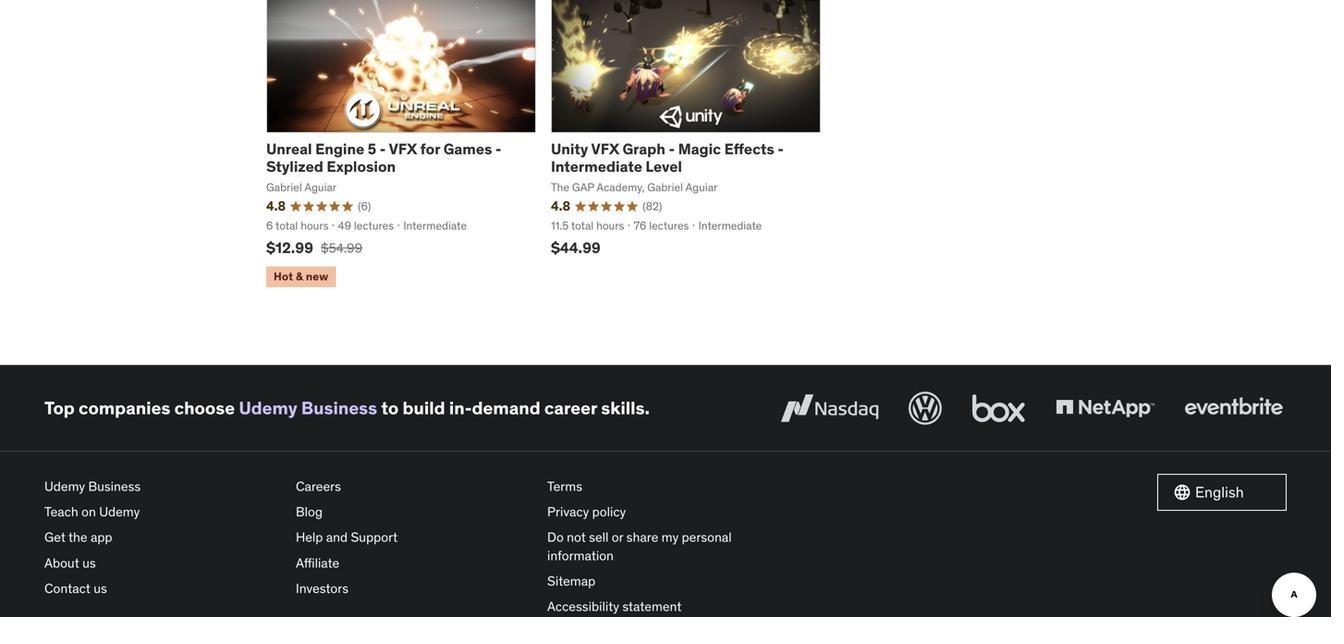 Task type: locate. For each thing, give the bounding box(es) containing it.
gabriel down level
[[647, 180, 683, 194]]

hours up $12.99 $54.99
[[301, 219, 329, 233]]

0 horizontal spatial vfx
[[389, 140, 417, 158]]

unreal engine 5 - vfx for games - stylized explosion gabriel aguiar
[[266, 140, 502, 194]]

udemy
[[239, 397, 297, 419], [44, 479, 85, 495], [99, 504, 140, 521]]

business up on
[[88, 479, 141, 495]]

intermediate up the gap
[[551, 157, 642, 176]]

english button
[[1158, 474, 1287, 511]]

and
[[326, 530, 348, 546]]

4.8 down the
[[551, 198, 571, 215]]

intermediate right 76 lectures
[[699, 219, 762, 233]]

my
[[662, 530, 679, 546]]

total
[[276, 219, 298, 233], [571, 219, 594, 233]]

contact
[[44, 581, 90, 597]]

- left magic
[[669, 140, 675, 158]]

blog link
[[296, 500, 533, 525]]

hours for unreal engine 5 - vfx for games - stylized explosion
[[301, 219, 329, 233]]

gabriel inside unreal engine 5 - vfx for games - stylized explosion gabriel aguiar
[[266, 180, 302, 194]]

lectures for unity vfx graph - magic effects - intermediate level
[[649, 219, 689, 233]]

gabriel
[[266, 180, 302, 194], [647, 180, 683, 194]]

graph
[[623, 140, 666, 158]]

nasdaq image
[[777, 388, 883, 429]]

udemy business link up careers
[[239, 397, 377, 419]]

0 horizontal spatial intermediate
[[403, 219, 467, 233]]

-
[[380, 140, 386, 158], [496, 140, 502, 158], [669, 140, 675, 158], [778, 140, 784, 158]]

1 hours from the left
[[301, 219, 329, 233]]

business left "to"
[[301, 397, 377, 419]]

sell
[[589, 530, 609, 546]]

$54.99
[[321, 240, 363, 257]]

udemy right choose
[[239, 397, 297, 419]]

skills.
[[601, 397, 650, 419]]

eventbrite image
[[1181, 388, 1287, 429]]

1 aguiar from the left
[[304, 180, 337, 194]]

vfx
[[389, 140, 417, 158], [591, 140, 619, 158]]

careers blog help and support affiliate investors
[[296, 479, 398, 597]]

choose
[[174, 397, 235, 419]]

1 horizontal spatial aguiar
[[686, 180, 718, 194]]

2 vfx from the left
[[591, 140, 619, 158]]

unreal
[[266, 140, 312, 158]]

terms
[[547, 479, 583, 495]]

3 - from the left
[[669, 140, 675, 158]]

0 horizontal spatial hours
[[301, 219, 329, 233]]

0 horizontal spatial business
[[88, 479, 141, 495]]

1 horizontal spatial business
[[301, 397, 377, 419]]

2 hours from the left
[[596, 219, 624, 233]]

business
[[301, 397, 377, 419], [88, 479, 141, 495]]

1 lectures from the left
[[354, 219, 394, 233]]

2 vertical spatial udemy
[[99, 504, 140, 521]]

1 vertical spatial business
[[88, 479, 141, 495]]

statement
[[623, 599, 682, 615]]

investors
[[296, 581, 349, 597]]

lectures down 6 reviews element
[[354, 219, 394, 233]]

about us link
[[44, 551, 281, 576]]

2 total from the left
[[571, 219, 594, 233]]

2 gabriel from the left
[[647, 180, 683, 194]]

intermediate for unity vfx graph - magic effects - intermediate level
[[699, 219, 762, 233]]

affiliate link
[[296, 551, 533, 576]]

0 horizontal spatial lectures
[[354, 219, 394, 233]]

1 horizontal spatial total
[[571, 219, 594, 233]]

accessibility
[[547, 599, 619, 615]]

udemy business link up get the app link
[[44, 474, 281, 500]]

for
[[420, 140, 440, 158]]

1 horizontal spatial vfx
[[591, 140, 619, 158]]

2 4.8 from the left
[[551, 198, 571, 215]]

terms privacy policy do not sell or share my personal information sitemap accessibility statement
[[547, 479, 732, 615]]

udemy up teach
[[44, 479, 85, 495]]

demand
[[472, 397, 541, 419]]

1 total from the left
[[276, 219, 298, 233]]

1 horizontal spatial 4.8
[[551, 198, 571, 215]]

1 horizontal spatial intermediate
[[551, 157, 642, 176]]

2 horizontal spatial intermediate
[[699, 219, 762, 233]]

support
[[351, 530, 398, 546]]

4.8
[[266, 198, 286, 215], [551, 198, 571, 215]]

4.8 for unreal engine 5 - vfx for games - stylized explosion
[[266, 198, 286, 215]]

lectures down 82 reviews element
[[649, 219, 689, 233]]

sitemap link
[[547, 569, 784, 595]]

0 vertical spatial business
[[301, 397, 377, 419]]

1 vfx from the left
[[389, 140, 417, 158]]

blog
[[296, 504, 323, 521]]

0 horizontal spatial aguiar
[[304, 180, 337, 194]]

investors link
[[296, 576, 533, 602]]

the
[[68, 530, 87, 546]]

aguiar down magic
[[686, 180, 718, 194]]

udemy right on
[[99, 504, 140, 521]]

11.5
[[551, 219, 569, 233]]

hours
[[301, 219, 329, 233], [596, 219, 624, 233]]

to
[[381, 397, 399, 419]]

hours left 76
[[596, 219, 624, 233]]

49 lectures
[[338, 219, 394, 233]]

1 - from the left
[[380, 140, 386, 158]]

aguiar down stylized
[[304, 180, 337, 194]]

- right the effects in the right of the page
[[778, 140, 784, 158]]

1 horizontal spatial gabriel
[[647, 180, 683, 194]]

unity vfx graph - magic effects - intermediate level link
[[551, 140, 784, 176]]

careers
[[296, 479, 341, 495]]

- right the 5
[[380, 140, 386, 158]]

netapp image
[[1052, 388, 1159, 429]]

1 vertical spatial udemy
[[44, 479, 85, 495]]

lectures
[[354, 219, 394, 233], [649, 219, 689, 233]]

hot & new
[[274, 270, 329, 284]]

us right about
[[82, 555, 96, 572]]

udemy business teach on udemy get the app about us contact us
[[44, 479, 141, 597]]

0 horizontal spatial 4.8
[[266, 198, 286, 215]]

companies
[[79, 397, 170, 419]]

games
[[444, 140, 492, 158]]

us right contact
[[94, 581, 107, 597]]

1 horizontal spatial hours
[[596, 219, 624, 233]]

vfx right the unity
[[591, 140, 619, 158]]

2 aguiar from the left
[[686, 180, 718, 194]]

1 4.8 from the left
[[266, 198, 286, 215]]

82 reviews element
[[643, 199, 662, 214]]

total right 6
[[276, 219, 298, 233]]

top
[[44, 397, 75, 419]]

accessibility statement link
[[547, 595, 784, 618]]

&
[[296, 270, 303, 284]]

2 - from the left
[[496, 140, 502, 158]]

0 vertical spatial udemy
[[239, 397, 297, 419]]

1 horizontal spatial lectures
[[649, 219, 689, 233]]

terms link
[[547, 474, 784, 500]]

intermediate
[[551, 157, 642, 176], [403, 219, 467, 233], [699, 219, 762, 233]]

us
[[82, 555, 96, 572], [94, 581, 107, 597]]

vfx left "for"
[[389, 140, 417, 158]]

49
[[338, 219, 351, 233]]

0 horizontal spatial total
[[276, 219, 298, 233]]

academy,
[[597, 180, 645, 194]]

$44.99
[[551, 239, 601, 258]]

lectures for unreal engine 5 - vfx for games - stylized explosion
[[354, 219, 394, 233]]

0 horizontal spatial gabriel
[[266, 180, 302, 194]]

4.8 up 6
[[266, 198, 286, 215]]

1 gabriel from the left
[[266, 180, 302, 194]]

- right games
[[496, 140, 502, 158]]

udemy business link
[[239, 397, 377, 419], [44, 474, 281, 500]]

gabriel down stylized
[[266, 180, 302, 194]]

aguiar
[[304, 180, 337, 194], [686, 180, 718, 194]]

intermediate right 49 lectures
[[403, 219, 467, 233]]

2 lectures from the left
[[649, 219, 689, 233]]

total right 11.5
[[571, 219, 594, 233]]



Task type: describe. For each thing, give the bounding box(es) containing it.
total for unity vfx graph - magic effects - intermediate level
[[571, 219, 594, 233]]

76
[[634, 219, 647, 233]]

privacy
[[547, 504, 589, 521]]

help and support link
[[296, 525, 533, 551]]

get the app link
[[44, 525, 281, 551]]

hours for unity vfx graph - magic effects - intermediate level
[[596, 219, 624, 233]]

box image
[[968, 388, 1030, 429]]

magic
[[678, 140, 721, 158]]

4 - from the left
[[778, 140, 784, 158]]

6
[[266, 219, 273, 233]]

(82)
[[643, 199, 662, 214]]

1 vertical spatial udemy business link
[[44, 474, 281, 500]]

4.8 for unity vfx graph - magic effects - intermediate level
[[551, 198, 571, 215]]

careers link
[[296, 474, 533, 500]]

2 horizontal spatial udemy
[[239, 397, 297, 419]]

1 horizontal spatial udemy
[[99, 504, 140, 521]]

teach
[[44, 504, 78, 521]]

0 horizontal spatial udemy
[[44, 479, 85, 495]]

contact us link
[[44, 576, 281, 602]]

11.5 total hours
[[551, 219, 624, 233]]

career
[[545, 397, 597, 419]]

intermediate inside unity vfx graph - magic effects - intermediate level the gap academy, gabriel aguiar
[[551, 157, 642, 176]]

teach on udemy link
[[44, 500, 281, 525]]

aguiar inside unreal engine 5 - vfx for games - stylized explosion gabriel aguiar
[[304, 180, 337, 194]]

small image
[[1173, 484, 1192, 502]]

total for unreal engine 5 - vfx for games - stylized explosion
[[276, 219, 298, 233]]

unity vfx graph - magic effects - intermediate level the gap academy, gabriel aguiar
[[551, 140, 784, 194]]

top companies choose udemy business to build in-demand career skills.
[[44, 397, 650, 419]]

affiliate
[[296, 555, 340, 572]]

not
[[567, 530, 586, 546]]

effects
[[724, 140, 775, 158]]

policy
[[592, 504, 626, 521]]

stylized
[[266, 157, 323, 176]]

hot
[[274, 270, 293, 284]]

$12.99
[[266, 239, 313, 258]]

vfx inside unreal engine 5 - vfx for games - stylized explosion gabriel aguiar
[[389, 140, 417, 158]]

or
[[612, 530, 623, 546]]

0 vertical spatial us
[[82, 555, 96, 572]]

1 vertical spatial us
[[94, 581, 107, 597]]

vfx inside unity vfx graph - magic effects - intermediate level the gap academy, gabriel aguiar
[[591, 140, 619, 158]]

5
[[368, 140, 376, 158]]

do
[[547, 530, 564, 546]]

information
[[547, 548, 614, 564]]

0 vertical spatial udemy business link
[[239, 397, 377, 419]]

build
[[403, 397, 445, 419]]

$12.99 $54.99
[[266, 239, 363, 258]]

share
[[627, 530, 659, 546]]

level
[[646, 157, 682, 176]]

6 reviews element
[[358, 199, 371, 214]]

(6)
[[358, 199, 371, 214]]

app
[[91, 530, 112, 546]]

unreal engine 5 - vfx for games - stylized explosion link
[[266, 140, 502, 176]]

about
[[44, 555, 79, 572]]

engine
[[315, 140, 364, 158]]

sitemap
[[547, 573, 596, 590]]

76 lectures
[[634, 219, 689, 233]]

do not sell or share my personal information button
[[547, 525, 784, 569]]

volkswagen image
[[905, 388, 946, 429]]

gabriel inside unity vfx graph - magic effects - intermediate level the gap academy, gabriel aguiar
[[647, 180, 683, 194]]

in-
[[449, 397, 472, 419]]

aguiar inside unity vfx graph - magic effects - intermediate level the gap academy, gabriel aguiar
[[686, 180, 718, 194]]

on
[[81, 504, 96, 521]]

get
[[44, 530, 66, 546]]

explosion
[[327, 157, 396, 176]]

intermediate for unreal engine 5 - vfx for games - stylized explosion
[[403, 219, 467, 233]]

business inside udemy business teach on udemy get the app about us contact us
[[88, 479, 141, 495]]

english
[[1196, 483, 1244, 502]]

new
[[306, 270, 329, 284]]

gap
[[572, 180, 594, 194]]

unity
[[551, 140, 588, 158]]

the
[[551, 180, 570, 194]]

privacy policy link
[[547, 500, 784, 525]]

6 total hours
[[266, 219, 329, 233]]

personal
[[682, 530, 732, 546]]

help
[[296, 530, 323, 546]]



Task type: vqa. For each thing, say whether or not it's contained in the screenshot.
the 'Practitioner' to the left
no



